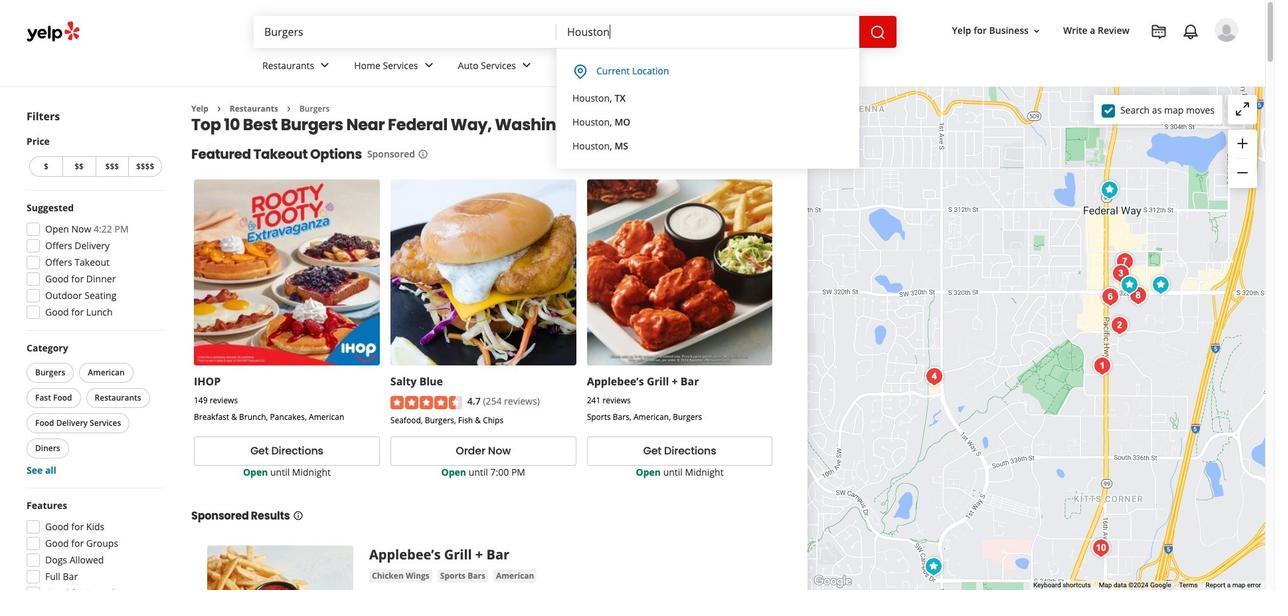 Task type: describe. For each thing, give the bounding box(es) containing it.
2 24 chevron down v2 image from the left
[[519, 57, 535, 73]]

24 chevron down v2 image
[[317, 57, 333, 73]]

search image
[[871, 24, 887, 40]]

applebee's grill + bar image
[[1117, 271, 1143, 298]]

3 24 chevron down v2 image from the left
[[582, 57, 598, 73]]

notifications image
[[1184, 24, 1200, 40]]

panera bread image
[[1148, 271, 1175, 298]]

katsu burger image
[[1108, 260, 1135, 287]]

business categories element
[[252, 48, 1239, 86]]

none field things to do, nail salons, plumbers
[[254, 16, 557, 48]]

1 horizontal spatial 16 info v2 image
[[418, 149, 429, 160]]

16 chevron right v2 image
[[214, 104, 225, 114]]

address, neighborhood, city, state or zip text field
[[557, 16, 860, 48]]

honey bear vietnamese sandwich - banh mi image
[[1112, 248, 1139, 275]]

burger express image
[[1090, 353, 1116, 379]]

0 horizontal spatial 16 info v2 image
[[293, 510, 303, 521]]

projects image
[[1152, 24, 1168, 40]]

16 chevron right v2 image
[[284, 104, 294, 114]]



Task type: locate. For each thing, give the bounding box(es) containing it.
24 marker v2 image
[[573, 64, 589, 80]]

2 horizontal spatial 24 chevron down v2 image
[[582, 57, 598, 73]]

dick's drive-in - federal way image
[[1098, 283, 1124, 310]]

24 chevron down v2 image
[[421, 57, 437, 73], [519, 57, 535, 73], [582, 57, 598, 73]]

user actions element
[[942, 17, 1258, 98]]

jack in the box image
[[1097, 176, 1123, 203]]

monster burger image
[[1107, 312, 1133, 339]]

things to do, nail salons, plumbers text field
[[254, 16, 557, 48]]

1 vertical spatial 16 info v2 image
[[293, 510, 303, 521]]

ihop image
[[921, 553, 947, 580]]

google image
[[811, 573, 855, 590]]

1 horizontal spatial 24 chevron down v2 image
[[519, 57, 535, 73]]

4.7 star rating image
[[391, 396, 462, 409]]

expand map image
[[1235, 101, 1251, 117]]

nolan p. image
[[1215, 18, 1239, 42]]

zoom out image
[[1235, 165, 1251, 181]]

map region
[[701, 22, 1276, 590]]

five guys image
[[1125, 282, 1152, 309]]

  text field
[[557, 16, 860, 48]]

zoom in image
[[1235, 135, 1251, 151]]

jp's tavern image
[[921, 363, 948, 390]]

None field
[[254, 16, 557, 48], [557, 16, 860, 48], [557, 16, 860, 48]]

16 info v2 image
[[418, 149, 429, 160], [293, 510, 303, 521]]

16 chevron down v2 image
[[1032, 26, 1043, 36]]

0 vertical spatial 16 info v2 image
[[418, 149, 429, 160]]

None search field
[[254, 16, 897, 48]]

time out ale house image
[[1088, 535, 1115, 561]]

1 24 chevron down v2 image from the left
[[421, 57, 437, 73]]

group
[[1229, 130, 1258, 188], [27, 135, 165, 179], [23, 201, 165, 323], [24, 342, 165, 477], [23, 499, 165, 590]]

0 horizontal spatial 24 chevron down v2 image
[[421, 57, 437, 73]]



Task type: vqa. For each thing, say whether or not it's contained in the screenshot.
THE TIME OUT ALE HOUSE image
yes



